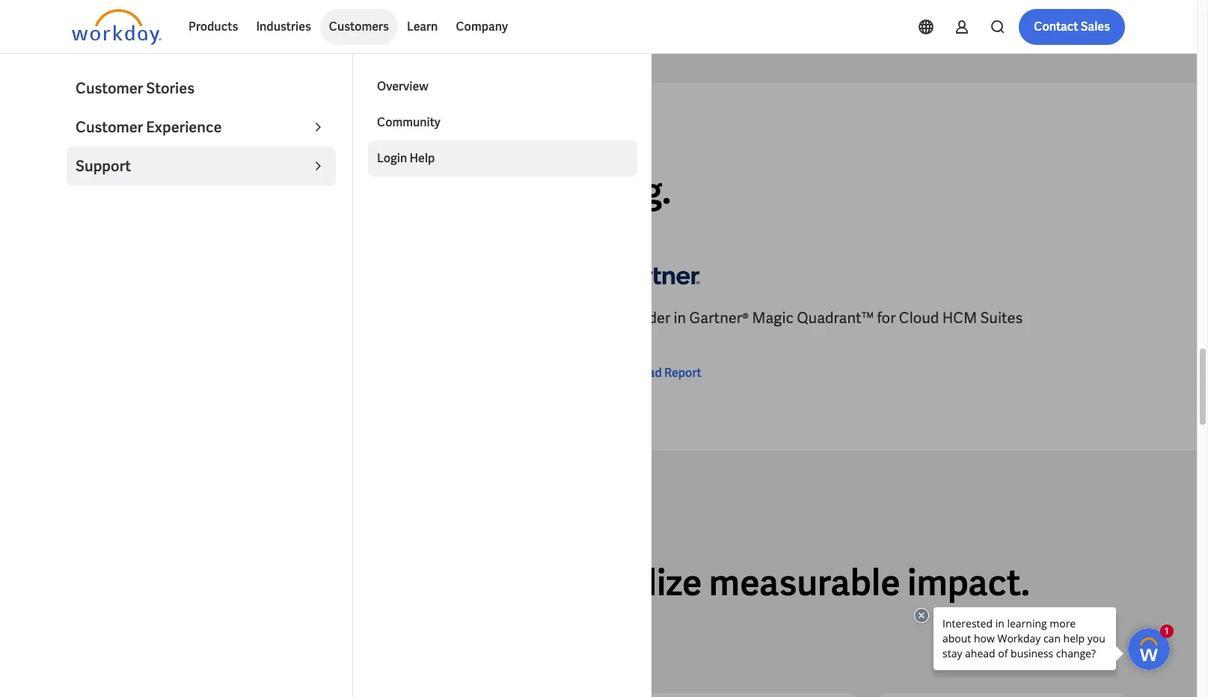 Task type: locate. For each thing, give the bounding box(es) containing it.
cloud
[[396, 309, 436, 328], [900, 309, 940, 328]]

1 horizontal spatial quadrant™
[[797, 309, 874, 328]]

learn button
[[398, 9, 447, 45]]

a down gartner image
[[611, 309, 621, 328]]

in inside "a leader in 2023 gartner® magic quadrant™ for cloud erp for service- centric enterprises"
[[135, 309, 148, 328]]

leader inside "a leader in 2023 gartner® magic quadrant™ for cloud erp for service- centric enterprises"
[[85, 309, 132, 328]]

a for a leader in 2023 gartner® magic quadrant™ for cloud erp for service- centric enterprises
[[72, 309, 82, 328]]

centric
[[72, 330, 122, 349]]

industries
[[256, 19, 311, 34]]

1 customer from the top
[[76, 79, 143, 98]]

overview
[[377, 79, 429, 94]]

for
[[374, 309, 393, 328], [470, 309, 489, 328], [878, 309, 896, 328]]

1 vertical spatial customer
[[76, 118, 143, 137]]

leader up centric
[[85, 309, 132, 328]]

customers
[[329, 19, 389, 34]]

company button
[[447, 9, 517, 45]]

0 horizontal spatial quadrant™
[[294, 309, 371, 328]]

what analysts say
[[72, 132, 179, 146]]

quadrant™
[[294, 309, 371, 328], [797, 309, 874, 328]]

leader for a leader in 2023 gartner® magic quadrant™ for cloud erp for service- centric enterprises
[[85, 309, 132, 328]]

companies
[[72, 560, 257, 607]]

service-
[[492, 309, 547, 328]]

1 for from the left
[[374, 309, 393, 328]]

cloud left erp
[[396, 309, 436, 328]]

login
[[377, 150, 407, 166]]

2 customer from the top
[[76, 118, 143, 137]]

in
[[214, 168, 244, 214], [135, 309, 148, 328], [674, 309, 687, 328]]

industries button
[[247, 9, 320, 45]]

in left 2023
[[135, 309, 148, 328]]

leader for a leader in gartner® magic quadrant™ for cloud hcm suites
[[624, 309, 671, 328]]

0 horizontal spatial magic
[[249, 309, 291, 328]]

a inside "a leader in 2023 gartner® magic quadrant™ for cloud erp for service- centric enterprises"
[[72, 309, 82, 328]]

in down the customer experience dropdown button
[[214, 168, 244, 214]]

a up centric
[[72, 309, 82, 328]]

support
[[76, 156, 131, 176]]

0 vertical spatial customer
[[76, 79, 143, 98]]

magic
[[249, 309, 291, 328], [753, 309, 794, 328]]

2 horizontal spatial in
[[674, 309, 687, 328]]

2 leader from the left
[[624, 309, 671, 328]]

2 horizontal spatial for
[[878, 309, 896, 328]]

2 quadrant™ from the left
[[797, 309, 874, 328]]

suites
[[981, 309, 1023, 328]]

stories
[[146, 79, 195, 98]]

in for gartner®
[[674, 309, 687, 328]]

customer up what analysts say
[[76, 79, 143, 98]]

3 for from the left
[[878, 309, 896, 328]]

cloud left hcm
[[900, 309, 940, 328]]

0 horizontal spatial in
[[135, 309, 148, 328]]

enterprises
[[125, 330, 203, 349]]

across
[[264, 560, 372, 607]]

companies across all industries realize measurable impact.
[[72, 560, 1031, 607]]

1 horizontal spatial leader
[[624, 309, 671, 328]]

1 magic from the left
[[249, 309, 291, 328]]

learn
[[407, 19, 438, 34]]

gartner® right 2023
[[186, 309, 246, 328]]

gartner® up report
[[690, 309, 749, 328]]

experience
[[146, 118, 222, 137]]

what
[[72, 132, 103, 146]]

leader
[[85, 309, 132, 328], [624, 309, 671, 328]]

all
[[379, 560, 418, 607]]

quadrant™ inside "a leader in 2023 gartner® magic quadrant™ for cloud erp for service- centric enterprises"
[[294, 309, 371, 328]]

products button
[[180, 9, 247, 45]]

a down 'what' at top left
[[72, 168, 97, 214]]

1 horizontal spatial magic
[[753, 309, 794, 328]]

for left erp
[[374, 309, 393, 328]]

gartner image
[[611, 254, 701, 296]]

read report link
[[611, 365, 702, 383]]

a leader in 2023 gartner® magic quadrant™ for cloud erp for service- centric enterprises
[[72, 309, 547, 349]]

1 horizontal spatial for
[[470, 309, 489, 328]]

1 horizontal spatial cloud
[[900, 309, 940, 328]]

1 gartner® from the left
[[186, 309, 246, 328]]

0 horizontal spatial gartner®
[[186, 309, 246, 328]]

customer stories link
[[67, 69, 336, 108]]

login help link
[[368, 141, 638, 177]]

realize
[[596, 560, 702, 607]]

hcm
[[943, 309, 978, 328]]

2023
[[151, 309, 183, 328]]

customer stories
[[76, 79, 195, 98]]

leader down gartner image
[[624, 309, 671, 328]]

in down gartner image
[[674, 309, 687, 328]]

1 leader from the left
[[85, 309, 132, 328]]

customer up support
[[76, 118, 143, 137]]

report
[[665, 366, 702, 381]]

customer inside dropdown button
[[76, 118, 143, 137]]

0 horizontal spatial leader
[[85, 309, 132, 328]]

0 horizontal spatial for
[[374, 309, 393, 328]]

measurable
[[709, 560, 901, 607]]

customer
[[76, 79, 143, 98], [76, 118, 143, 137]]

0 horizontal spatial cloud
[[396, 309, 436, 328]]

for right erp
[[470, 309, 489, 328]]

contact
[[1035, 19, 1079, 34]]

1 quadrant™ from the left
[[294, 309, 371, 328]]

1 horizontal spatial in
[[214, 168, 244, 214]]

1 horizontal spatial gartner®
[[690, 309, 749, 328]]

customer for customer experience
[[76, 118, 143, 137]]

say
[[160, 132, 179, 146]]

gartner®
[[186, 309, 246, 328], [690, 309, 749, 328]]

for left hcm
[[878, 309, 896, 328]]

a
[[72, 168, 97, 214], [72, 309, 82, 328], [611, 309, 621, 328]]

customer for customer stories
[[76, 79, 143, 98]]

2 cloud from the left
[[900, 309, 940, 328]]

1 cloud from the left
[[396, 309, 436, 328]]

customer experience
[[76, 118, 222, 137]]

impact.
[[908, 560, 1031, 607]]



Task type: vqa. For each thing, say whether or not it's contained in the screenshot.
IDENTIFY
no



Task type: describe. For each thing, give the bounding box(es) containing it.
a for a leader in gartner® magic quadrant™ for cloud hcm suites
[[611, 309, 621, 328]]

magic inside "a leader in 2023 gartner® magic quadrant™ for cloud erp for service- centric enterprises"
[[249, 309, 291, 328]]

help
[[410, 150, 435, 166]]

leader
[[104, 168, 206, 214]]

industries
[[425, 560, 589, 607]]

analysts
[[105, 132, 158, 146]]

go to the homepage image
[[72, 9, 162, 45]]

support button
[[67, 147, 336, 186]]

overview link
[[368, 69, 638, 105]]

a leader in finance, hr, and planning.
[[72, 168, 671, 214]]

contact sales link
[[1020, 9, 1126, 45]]

2 gartner® from the left
[[690, 309, 749, 328]]

products
[[189, 19, 238, 34]]

community link
[[368, 105, 638, 141]]

erp
[[440, 309, 467, 328]]

customers button
[[320, 9, 398, 45]]

customer experience button
[[67, 108, 336, 147]]

sales
[[1081, 19, 1111, 34]]

in for 2023
[[135, 309, 148, 328]]

and
[[452, 168, 513, 214]]

2 for from the left
[[470, 309, 489, 328]]

2 magic from the left
[[753, 309, 794, 328]]

in for finance,
[[214, 168, 244, 214]]

contact sales
[[1035, 19, 1111, 34]]

finance,
[[251, 168, 380, 214]]

a leader in gartner® magic quadrant™ for cloud hcm suites
[[611, 309, 1023, 328]]

read
[[635, 366, 662, 381]]

read report
[[635, 366, 702, 381]]

planning.
[[521, 168, 671, 214]]

cloud inside "a leader in 2023 gartner® magic quadrant™ for cloud erp for service- centric enterprises"
[[396, 309, 436, 328]]

login help
[[377, 150, 435, 166]]

hr,
[[387, 168, 445, 214]]

community
[[377, 115, 441, 130]]

gartner® inside "a leader in 2023 gartner® magic quadrant™ for cloud erp for service- centric enterprises"
[[186, 309, 246, 328]]

company
[[456, 19, 508, 34]]

a for a leader in finance, hr, and planning.
[[72, 168, 97, 214]]



